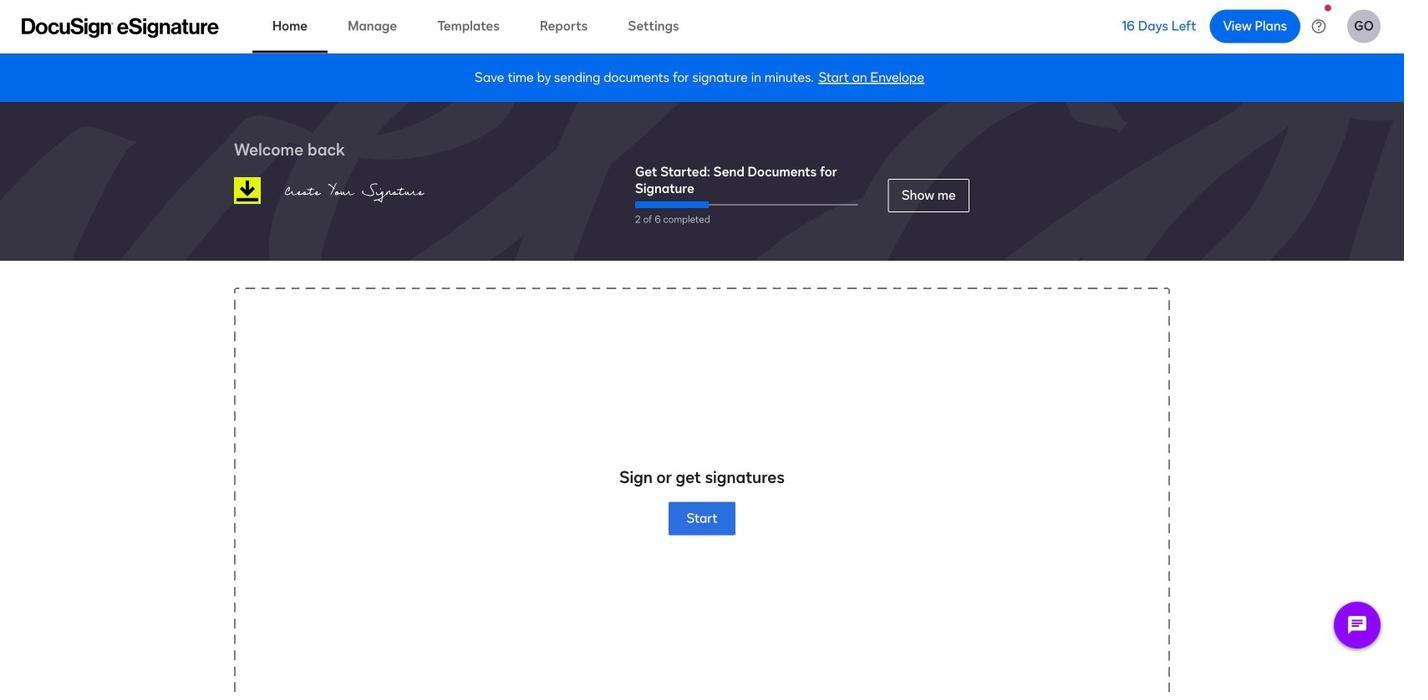 Task type: vqa. For each thing, say whether or not it's contained in the screenshot.
DocuSign eSignature image
yes



Task type: locate. For each thing, give the bounding box(es) containing it.
docusign esignature image
[[22, 18, 219, 38]]

docusignlogo image
[[234, 177, 261, 204]]



